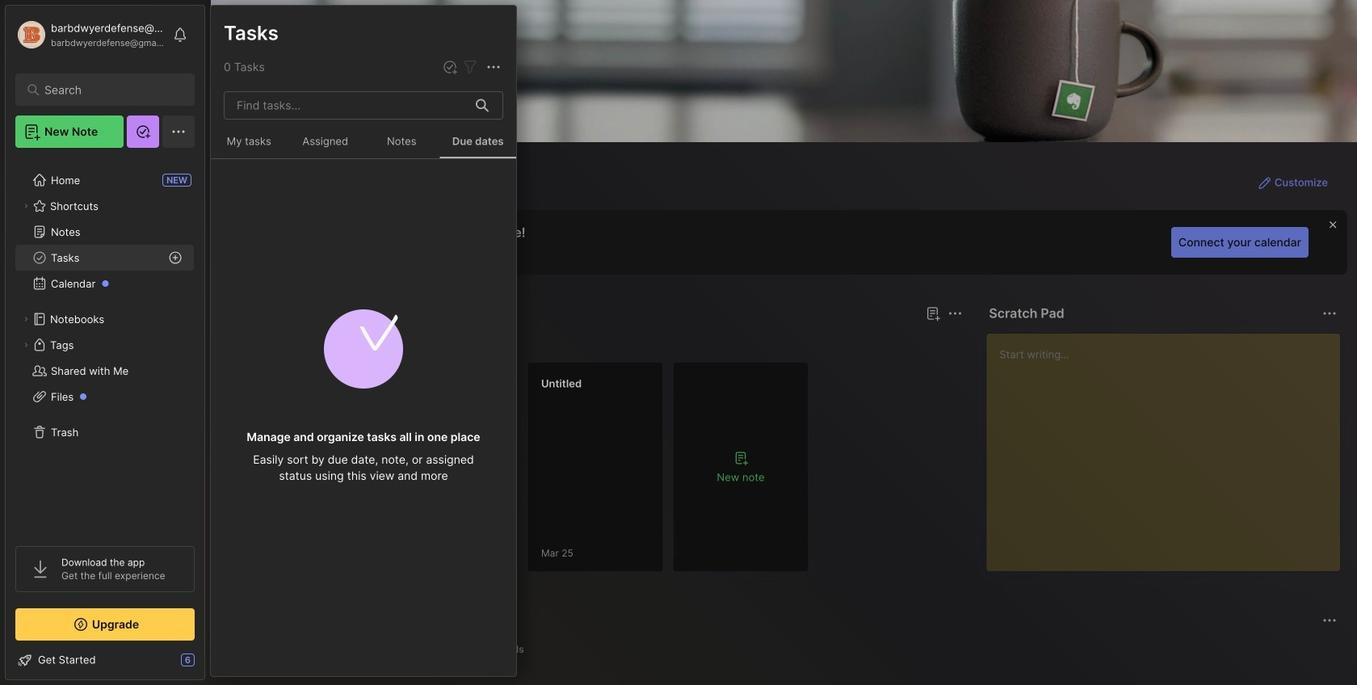 Task type: vqa. For each thing, say whether or not it's contained in the screenshot.
add tag image
no



Task type: describe. For each thing, give the bounding box(es) containing it.
expand tags image
[[21, 340, 31, 350]]

More actions and view options field
[[480, 57, 503, 77]]

Find tasks… text field
[[227, 92, 466, 119]]

2 tab list from the top
[[240, 640, 1334, 659]]

Search text field
[[44, 82, 173, 98]]

Account field
[[15, 19, 165, 51]]

Start writing… text field
[[1000, 334, 1339, 558]]

Help and Learning task checklist field
[[6, 647, 204, 673]]

main element
[[0, 0, 210, 685]]

filter tasks image
[[460, 58, 480, 77]]



Task type: locate. For each thing, give the bounding box(es) containing it.
click to collapse image
[[204, 655, 216, 675]]

1 tab list from the top
[[240, 333, 960, 352]]

None search field
[[44, 80, 173, 99]]

tree
[[6, 158, 204, 532]]

more actions and view options image
[[484, 58, 503, 77]]

tab list
[[240, 333, 960, 352], [240, 640, 1334, 659]]

tab
[[240, 333, 287, 352], [294, 333, 359, 352], [240, 640, 302, 659], [486, 640, 531, 659]]

expand notebooks image
[[21, 314, 31, 324]]

0 vertical spatial tab list
[[240, 333, 960, 352]]

row group
[[237, 362, 818, 582]]

new task image
[[442, 59, 458, 75]]

1 vertical spatial tab list
[[240, 640, 1334, 659]]

none search field inside main element
[[44, 80, 173, 99]]

tree inside main element
[[6, 158, 204, 532]]

Filter tasks field
[[460, 57, 480, 77]]



